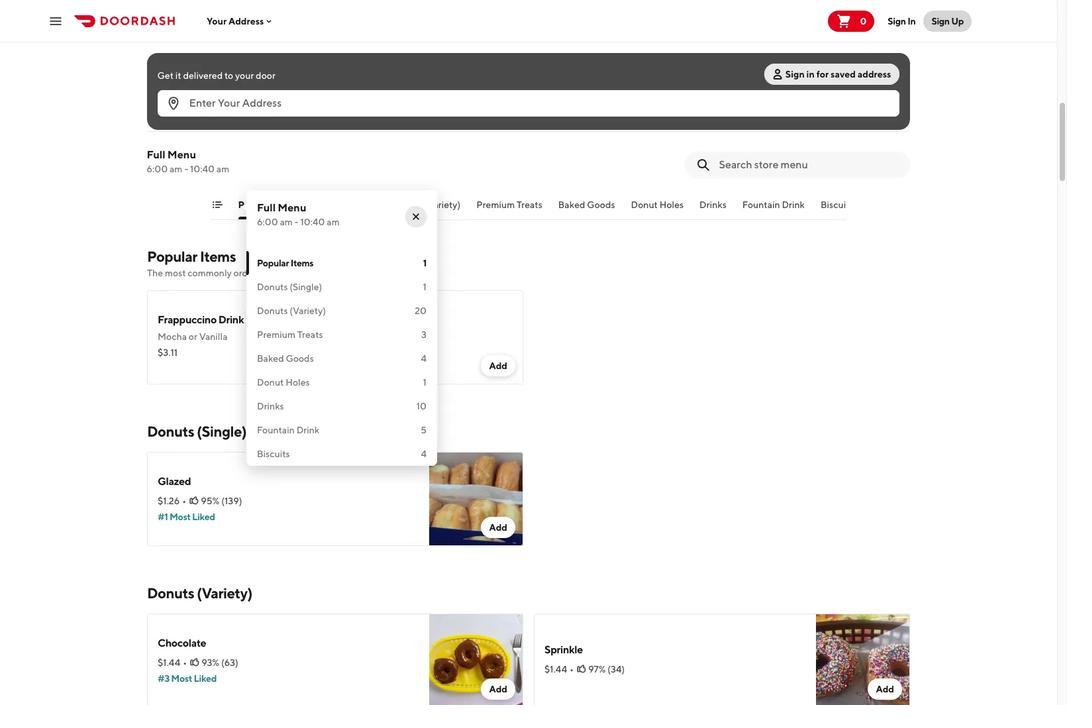 Task type: vqa. For each thing, say whether or not it's contained in the screenshot.
third people
yes



Task type: locate. For each thing, give the bounding box(es) containing it.
popular items
[[239, 199, 295, 210], [257, 258, 314, 268]]

3 recently from the left
[[721, 91, 756, 101]]

premium
[[477, 199, 515, 210], [257, 329, 296, 340]]

people right 106
[[433, 91, 463, 101]]

this
[[277, 91, 292, 101], [536, 91, 552, 101], [793, 91, 808, 101], [362, 268, 377, 278]]

1 vertical spatial full menu 6:00 am - 10:40 am
[[257, 201, 340, 227]]

$1.44 up view menu at the bottom of the page
[[545, 664, 567, 675]]

0 vertical spatial drinks
[[700, 199, 727, 210]]

(139)
[[219, 70, 240, 80], [221, 496, 242, 506]]

people right 119
[[690, 91, 719, 101]]

95% (139) up #1 most liked
[[201, 496, 242, 506]]

0 horizontal spatial donuts (variety)
[[147, 585, 252, 602]]

2 vertical spatial drink
[[297, 425, 320, 435]]

most
[[170, 512, 191, 522], [171, 673, 192, 684]]

0 vertical spatial donuts (variety)
[[392, 199, 461, 210]]

0 horizontal spatial baked
[[257, 353, 284, 364]]

1 vertical spatial premium treats
[[257, 329, 323, 340]]

0 vertical spatial fountain
[[743, 199, 781, 210]]

donuts (variety) up close menu navigation image
[[392, 199, 461, 210]]

popular items the most commonly ordered items and dishes from this store
[[147, 248, 400, 278]]

donuts (variety) up chocolate
[[147, 585, 252, 602]]

donut holes button
[[632, 198, 684, 219]]

2 people from the left
[[433, 91, 463, 101]]

• for sprinkle
[[570, 664, 574, 675]]

full
[[147, 148, 166, 161], [257, 201, 276, 214]]

drink inside frappuccino drink mocha or vanilla $3.11 add
[[219, 313, 244, 326]]

1 horizontal spatial (single)
[[290, 282, 322, 292]]

holes inside button
[[660, 199, 684, 210]]

1 vertical spatial 4
[[421, 449, 427, 459]]

sign for sign up
[[932, 16, 950, 26]]

popular inside the popular items the most commonly ordered items and dishes from this store
[[147, 248, 197, 265]]

0 horizontal spatial baked goods
[[257, 353, 314, 364]]

2 4 from the top
[[421, 449, 427, 459]]

$1.44 • down sprinkle
[[545, 664, 574, 675]]

this for 106 people recently ordered this item
[[536, 91, 552, 101]]

95% (139)
[[199, 70, 240, 80], [201, 496, 242, 506]]

recently right 119
[[721, 91, 756, 101]]

most
[[165, 268, 186, 278]]

recently inside 119 people recently ordered this item button
[[721, 91, 756, 101]]

1 vertical spatial most
[[171, 673, 192, 684]]

1 1 from the top
[[423, 258, 427, 268]]

$1.26
[[156, 70, 178, 80], [158, 496, 180, 506]]

baked goods button
[[559, 198, 616, 219]]

0 horizontal spatial premium
[[257, 329, 296, 340]]

0 horizontal spatial biscuits
[[257, 449, 290, 459]]

1 vertical spatial glazed
[[158, 475, 191, 488]]

open menu image
[[48, 13, 64, 29]]

people down it
[[174, 91, 203, 101]]

1 right the store on the left top
[[423, 258, 427, 268]]

(variety) inside "button"
[[425, 199, 461, 210]]

item
[[294, 91, 313, 101], [553, 91, 572, 101], [810, 91, 829, 101]]

1 vertical spatial baked
[[257, 353, 284, 364]]

0 horizontal spatial premium treats
[[257, 329, 323, 340]]

1 horizontal spatial treats
[[517, 199, 543, 210]]

add button for glazed
[[481, 517, 516, 538]]

1 for donuts (single)
[[423, 282, 427, 292]]

1 vertical spatial $1.26
[[158, 496, 180, 506]]

3 item from the left
[[810, 91, 829, 101]]

fountain
[[743, 199, 781, 210], [257, 425, 295, 435]]

1 vertical spatial donut holes
[[257, 377, 310, 388]]

(34)
[[608, 664, 625, 675]]

donut
[[632, 199, 658, 210], [257, 377, 284, 388]]

to
[[225, 70, 234, 81]]

2 item from the left
[[553, 91, 572, 101]]

1 vertical spatial donut
[[257, 377, 284, 388]]

2 horizontal spatial sign
[[932, 16, 950, 26]]

1 horizontal spatial -
[[295, 217, 299, 227]]

premium treats
[[477, 199, 543, 210], [257, 329, 323, 340]]

1 horizontal spatial fountain
[[743, 199, 781, 210]]

liked
[[192, 512, 215, 522], [194, 673, 217, 684]]

chocolate image
[[429, 614, 524, 705]]

0 vertical spatial 1
[[423, 258, 427, 268]]

sign in for saved address link
[[765, 64, 900, 85]]

full menu 6:00 am - 10:40 am up show menu categories image
[[147, 148, 230, 174]]

sign for sign in for saved address
[[786, 69, 805, 80]]

baked
[[559, 199, 586, 210], [257, 353, 284, 364]]

1 item from the left
[[294, 91, 313, 101]]

donuts (variety) button
[[392, 198, 461, 219]]

this for 226 people recently ordered this item
[[277, 91, 292, 101]]

0 vertical spatial baked
[[559, 199, 586, 210]]

most right #3
[[171, 673, 192, 684]]

items
[[272, 199, 295, 210], [200, 248, 236, 265], [291, 258, 314, 268]]

0 vertical spatial drink
[[783, 199, 806, 210]]

donuts (single)
[[257, 282, 322, 292], [147, 423, 247, 440]]

treats left baked goods button
[[517, 199, 543, 210]]

donut holes
[[632, 199, 684, 210], [257, 377, 310, 388]]

get
[[158, 70, 174, 81]]

people for 106
[[433, 91, 463, 101]]

holes left drinks button
[[660, 199, 684, 210]]

recently inside the 106 people recently ordered this item button
[[464, 91, 499, 101]]

•
[[180, 70, 184, 80], [182, 496, 186, 506], [183, 657, 187, 668], [570, 664, 574, 675]]

0 vertical spatial fountain drink
[[743, 199, 806, 210]]

1 horizontal spatial premium treats
[[477, 199, 543, 210]]

this inside the popular items the most commonly ordered items and dishes from this store
[[362, 268, 377, 278]]

1 horizontal spatial people
[[433, 91, 463, 101]]

menu
[[168, 148, 196, 161], [278, 201, 306, 214], [542, 677, 571, 690]]

106 people recently ordered this item
[[416, 91, 572, 101]]

1 horizontal spatial biscuits
[[821, 199, 854, 210]]

0 horizontal spatial goods
[[286, 353, 314, 364]]

item for 226 people recently ordered this item
[[294, 91, 313, 101]]

4 down the '5'
[[421, 449, 427, 459]]

donut holes down frappuccino drink mocha or vanilla $3.11 add
[[257, 377, 310, 388]]

1 horizontal spatial 10:40
[[300, 217, 325, 227]]

glazed image
[[429, 452, 524, 546]]

$1.44 • for chocolate
[[158, 657, 187, 668]]

glazed for $1.26
[[158, 475, 191, 488]]

2 recently from the left
[[464, 91, 499, 101]]

1 vertical spatial -
[[295, 217, 299, 227]]

1 horizontal spatial $1.44
[[545, 664, 567, 675]]

0 horizontal spatial $1.44
[[158, 657, 180, 668]]

sign for sign in
[[888, 16, 906, 26]]

popular left and
[[257, 258, 289, 268]]

glazed
[[156, 54, 189, 67], [158, 475, 191, 488]]

0 vertical spatial 6:00
[[147, 164, 168, 174]]

$1.26 up the 226
[[156, 70, 178, 80]]

0 vertical spatial holes
[[660, 199, 684, 210]]

95% left to at the top left of the page
[[199, 70, 217, 80]]

6:00
[[147, 164, 168, 174], [257, 217, 278, 227]]

this inside 119 people recently ordered this item button
[[793, 91, 808, 101]]

0 horizontal spatial drink
[[219, 313, 244, 326]]

this inside the 106 people recently ordered this item button
[[536, 91, 552, 101]]

95% (139) up 226 people recently ordered this item
[[199, 70, 240, 80]]

$1.26 • up the 226
[[156, 70, 184, 80]]

1 horizontal spatial donuts (variety)
[[257, 306, 326, 316]]

1 for donut holes
[[423, 377, 427, 388]]

3 1 from the top
[[423, 377, 427, 388]]

up
[[952, 16, 964, 26]]

drink inside fountain drink button
[[783, 199, 806, 210]]

1 horizontal spatial drinks
[[700, 199, 727, 210]]

1 vertical spatial fountain
[[257, 425, 295, 435]]

1 vertical spatial (139)
[[221, 496, 242, 506]]

$1.44 •
[[158, 657, 187, 668], [545, 664, 574, 675]]

1 horizontal spatial full menu 6:00 am - 10:40 am
[[257, 201, 340, 227]]

donut holes left drinks button
[[632, 199, 684, 210]]

sign up link
[[924, 10, 972, 31]]

sign
[[888, 16, 906, 26], [932, 16, 950, 26], [786, 69, 805, 80]]

0 vertical spatial $1.26
[[156, 70, 178, 80]]

1 horizontal spatial 6:00
[[257, 217, 278, 227]]

1 people from the left
[[174, 91, 203, 101]]

0 horizontal spatial treats
[[297, 329, 323, 340]]

menu up the popular items the most commonly ordered items and dishes from this store
[[278, 201, 306, 214]]

premium treats button
[[477, 198, 543, 219]]

-
[[185, 164, 189, 174], [295, 217, 299, 227]]

0 vertical spatial full
[[147, 148, 166, 161]]

drinks
[[700, 199, 727, 210], [257, 401, 284, 412]]

95%
[[199, 70, 217, 80], [201, 496, 220, 506]]

most right #1
[[170, 512, 191, 522]]

recently down get it delivered to your door
[[205, 91, 239, 101]]

popular up most
[[147, 248, 197, 265]]

am
[[170, 164, 183, 174], [217, 164, 230, 174], [280, 217, 293, 227], [327, 217, 340, 227]]

2 horizontal spatial item
[[810, 91, 829, 101]]

0 vertical spatial 95%
[[199, 70, 217, 80]]

popular
[[239, 199, 271, 210], [147, 248, 197, 265], [257, 258, 289, 268]]

baked goods
[[559, 199, 616, 210], [257, 353, 314, 364]]

goods inside button
[[588, 199, 616, 210]]

1 recently from the left
[[205, 91, 239, 101]]

menu right view on the bottom
[[542, 677, 571, 690]]

$1.44 up #3
[[158, 657, 180, 668]]

• up #1 most liked
[[182, 496, 186, 506]]

people
[[174, 91, 203, 101], [433, 91, 463, 101], [690, 91, 719, 101]]

0 horizontal spatial donut holes
[[257, 377, 310, 388]]

1 horizontal spatial $1.44 •
[[545, 664, 574, 675]]

• up '#3 most liked' on the left of the page
[[183, 657, 187, 668]]

1 vertical spatial 10:40
[[300, 217, 325, 227]]

item for 106 people recently ordered this item
[[553, 91, 572, 101]]

1 horizontal spatial fountain drink
[[743, 199, 806, 210]]

4 for biscuits
[[421, 449, 427, 459]]

add
[[881, 21, 899, 32], [489, 361, 508, 371], [489, 522, 508, 533], [489, 684, 508, 695], [876, 684, 895, 695]]

• down sprinkle
[[570, 664, 574, 675]]

0 horizontal spatial (single)
[[197, 423, 247, 440]]

$3.11
[[158, 347, 178, 358]]

treats
[[517, 199, 543, 210], [297, 329, 323, 340]]

4 down 3
[[421, 353, 427, 364]]

$1.26 up #1
[[158, 496, 180, 506]]

items up commonly at top left
[[200, 248, 236, 265]]

holes down frappuccino drink mocha or vanilla $3.11 add
[[286, 377, 310, 388]]

glazed up #1
[[158, 475, 191, 488]]

popular items left from
[[257, 258, 314, 268]]

sign in
[[888, 16, 916, 26]]

2 1 from the top
[[423, 282, 427, 292]]

1 horizontal spatial donut holes
[[632, 199, 684, 210]]

0 horizontal spatial people
[[174, 91, 203, 101]]

95% up #1 most liked
[[201, 496, 220, 506]]

1
[[423, 258, 427, 268], [423, 282, 427, 292], [423, 377, 427, 388]]

treats down and
[[297, 329, 323, 340]]

ordered
[[241, 91, 275, 101], [501, 91, 534, 101], [757, 91, 791, 101], [234, 268, 267, 278]]

(variety)
[[425, 199, 461, 210], [290, 306, 326, 316], [197, 585, 252, 602]]

close menu navigation image
[[411, 211, 421, 222]]

$1.26 • up #1
[[158, 496, 186, 506]]

recently
[[205, 91, 239, 101], [464, 91, 499, 101], [721, 91, 756, 101]]

• for glazed
[[182, 496, 186, 506]]

1 horizontal spatial donuts (single)
[[257, 282, 322, 292]]

glazed up it
[[156, 54, 189, 67]]

1 vertical spatial (variety)
[[290, 306, 326, 316]]

0 horizontal spatial sign
[[786, 69, 805, 80]]

0 vertical spatial donuts (single)
[[257, 282, 322, 292]]

recently for 106
[[464, 91, 499, 101]]

4 for baked goods
[[421, 353, 427, 364]]

0 vertical spatial liked
[[192, 512, 215, 522]]

fountain drink
[[743, 199, 806, 210], [257, 425, 320, 435]]

1 up 20
[[423, 282, 427, 292]]

2 vertical spatial menu
[[542, 677, 571, 690]]

10:40 up show menu categories image
[[190, 164, 215, 174]]

1 horizontal spatial goods
[[588, 199, 616, 210]]

1 vertical spatial 1
[[423, 282, 427, 292]]

full right show menu categories image
[[257, 201, 276, 214]]

full down the 226
[[147, 148, 166, 161]]

fountain inside button
[[743, 199, 781, 210]]

$1.44 for sprinkle
[[545, 664, 567, 675]]

$1.44
[[158, 657, 180, 668], [545, 664, 567, 675]]

119 people recently ordered this item
[[675, 91, 829, 101]]

1 vertical spatial full
[[257, 201, 276, 214]]

1 horizontal spatial item
[[553, 91, 572, 101]]

93% (63)
[[202, 657, 238, 668]]

1 horizontal spatial recently
[[464, 91, 499, 101]]

vanilla
[[199, 331, 228, 342]]

0 vertical spatial premium
[[477, 199, 515, 210]]

0 vertical spatial menu
[[168, 148, 196, 161]]

donuts
[[392, 199, 423, 210], [257, 282, 288, 292], [257, 306, 288, 316], [147, 423, 194, 440], [147, 585, 194, 602]]

premium inside button
[[477, 199, 515, 210]]

frappuccino
[[158, 313, 217, 326]]

2 horizontal spatial (variety)
[[425, 199, 461, 210]]

1 vertical spatial fountain drink
[[257, 425, 320, 435]]

10:40
[[190, 164, 215, 174], [300, 217, 325, 227]]

item for 119 people recently ordered this item
[[810, 91, 829, 101]]

3 people from the left
[[690, 91, 719, 101]]

1 up "10"
[[423, 377, 427, 388]]

items up the popular items the most commonly ordered items and dishes from this store
[[272, 199, 295, 210]]

donuts inside "donuts (variety)" "button"
[[392, 199, 423, 210]]

people for 226
[[174, 91, 203, 101]]

popular items right show menu categories image
[[239, 199, 295, 210]]

donuts (variety) down and
[[257, 306, 326, 316]]

fountain drink button
[[743, 198, 806, 219]]

baked inside button
[[559, 199, 586, 210]]

recently right 106
[[464, 91, 499, 101]]

0 horizontal spatial item
[[294, 91, 313, 101]]

1 4 from the top
[[421, 353, 427, 364]]

1 vertical spatial drink
[[219, 313, 244, 326]]

1 vertical spatial premium
[[257, 329, 296, 340]]

#1 most liked
[[158, 512, 215, 522]]

1 horizontal spatial full
[[257, 201, 276, 214]]

2 vertical spatial donuts (variety)
[[147, 585, 252, 602]]

1 horizontal spatial donut
[[632, 199, 658, 210]]

0 vertical spatial 4
[[421, 353, 427, 364]]

0 horizontal spatial donut
[[257, 377, 284, 388]]

$1.26 •
[[156, 70, 184, 80], [158, 496, 186, 506]]

0 vertical spatial glazed
[[156, 54, 189, 67]]

10:40 up and
[[300, 217, 325, 227]]

97% (34)
[[589, 664, 625, 675]]

add button
[[873, 16, 907, 37], [481, 355, 516, 376], [481, 517, 516, 538], [481, 679, 516, 700], [868, 679, 903, 700]]

1 vertical spatial $1.26 •
[[158, 496, 186, 506]]

0 vertical spatial treats
[[517, 199, 543, 210]]

• for chocolate
[[183, 657, 187, 668]]

$1.44 for chocolate
[[158, 657, 180, 668]]

in
[[908, 16, 916, 26]]

$1.44 • up #3
[[158, 657, 187, 668]]

0 vertical spatial goods
[[588, 199, 616, 210]]

liked down 93%
[[194, 673, 217, 684]]

full menu 6:00 am - 10:40 am up the popular items the most commonly ordered items and dishes from this store
[[257, 201, 340, 227]]

donuts (variety)
[[392, 199, 461, 210], [257, 306, 326, 316], [147, 585, 252, 602]]

menu down the 226
[[168, 148, 196, 161]]

1 horizontal spatial baked
[[559, 199, 586, 210]]

people for 119
[[690, 91, 719, 101]]

2 vertical spatial 1
[[423, 377, 427, 388]]

4
[[421, 353, 427, 364], [421, 449, 427, 459]]

2 horizontal spatial menu
[[542, 677, 571, 690]]

liked right #1
[[192, 512, 215, 522]]

view menu button
[[489, 671, 579, 697]]

biscuits
[[821, 199, 854, 210], [257, 449, 290, 459]]



Task type: describe. For each thing, give the bounding box(es) containing it.
your
[[236, 70, 254, 81]]

most for chocolate
[[171, 673, 192, 684]]

106
[[416, 91, 431, 101]]

0 vertical spatial premium treats
[[477, 199, 543, 210]]

0 horizontal spatial full
[[147, 148, 166, 161]]

from
[[340, 268, 360, 278]]

97%
[[589, 664, 606, 675]]

226 people recently ordered this item
[[156, 91, 313, 101]]

1 horizontal spatial (variety)
[[290, 306, 326, 316]]

Enter Your Address text field
[[190, 96, 892, 111]]

get it delivered to your door
[[158, 70, 276, 81]]

chocolate
[[158, 637, 206, 649]]

liked for chocolate
[[194, 673, 217, 684]]

add for sprinkle
[[876, 684, 895, 695]]

1 vertical spatial menu
[[278, 201, 306, 214]]

view
[[515, 677, 540, 690]]

93%
[[202, 657, 219, 668]]

0 horizontal spatial fountain drink
[[257, 425, 320, 435]]

ordered inside the popular items the most commonly ordered items and dishes from this store
[[234, 268, 267, 278]]

0 vertical spatial (139)
[[219, 70, 240, 80]]

0 vertical spatial popular items
[[239, 199, 295, 210]]

and
[[294, 268, 310, 278]]

119
[[675, 91, 688, 101]]

1 vertical spatial biscuits
[[257, 449, 290, 459]]

delivered
[[184, 70, 223, 81]]

the
[[147, 268, 163, 278]]

1 vertical spatial drinks
[[257, 401, 284, 412]]

sign in link
[[880, 8, 924, 34]]

popular right show menu categories image
[[239, 199, 271, 210]]

biscuits button
[[821, 198, 854, 219]]

#1
[[158, 512, 168, 522]]

0 horizontal spatial 10:40
[[190, 164, 215, 174]]

saved
[[831, 69, 856, 80]]

address
[[229, 16, 264, 26]]

1 vertical spatial holes
[[286, 377, 310, 388]]

$1.44 • for sprinkle
[[545, 664, 574, 675]]

1 horizontal spatial drink
[[297, 425, 320, 435]]

most for glazed
[[170, 512, 191, 522]]

menu inside view menu button
[[542, 677, 571, 690]]

sign up
[[932, 16, 964, 26]]

add for chocolate
[[489, 684, 508, 695]]

0 vertical spatial donut holes
[[632, 199, 684, 210]]

in
[[807, 69, 815, 80]]

store
[[379, 268, 400, 278]]

sign in for saved address
[[786, 69, 892, 80]]

#3
[[158, 673, 170, 684]]

or
[[189, 331, 197, 342]]

0
[[860, 16, 867, 26]]

5
[[421, 425, 427, 435]]

show menu categories image
[[212, 199, 223, 210]]

view menu
[[515, 677, 571, 690]]

1 vertical spatial popular items
[[257, 258, 314, 268]]

1 vertical spatial 6:00
[[257, 217, 278, 227]]

dishes
[[312, 268, 338, 278]]

119 people recently ordered this item button
[[667, 0, 913, 111]]

add inside frappuccino drink mocha or vanilla $3.11 add
[[489, 361, 508, 371]]

add button for sprinkle
[[868, 679, 903, 700]]

0 button
[[829, 10, 875, 31]]

add button for chocolate
[[481, 679, 516, 700]]

#3 most liked
[[158, 673, 217, 684]]

3
[[421, 329, 427, 340]]

this for 119 people recently ordered this item
[[793, 91, 808, 101]]

0 horizontal spatial menu
[[168, 148, 196, 161]]

liked for glazed
[[192, 512, 215, 522]]

(63)
[[221, 657, 238, 668]]

0 vertical spatial full menu 6:00 am - 10:40 am
[[147, 148, 230, 174]]

treats inside button
[[517, 199, 543, 210]]

sprinkle
[[545, 643, 583, 656]]

10
[[417, 401, 427, 412]]

glazed for $1.26 •
[[156, 54, 189, 67]]

0 vertical spatial 95% (139)
[[199, 70, 240, 80]]

106 people recently ordered this item button
[[408, 0, 653, 111]]

your address button
[[207, 16, 275, 26]]

for
[[817, 69, 830, 80]]

ordered for 226 people recently ordered this item
[[241, 91, 275, 101]]

address
[[858, 69, 892, 80]]

mocha
[[158, 331, 187, 342]]

• right get
[[180, 70, 184, 80]]

1 horizontal spatial baked goods
[[559, 199, 616, 210]]

add for glazed
[[489, 522, 508, 533]]

1 vertical spatial donuts (single)
[[147, 423, 247, 440]]

ordered for 119 people recently ordered this item
[[757, 91, 791, 101]]

20
[[415, 306, 427, 316]]

door
[[256, 70, 276, 81]]

recently for 226
[[205, 91, 239, 101]]

1 vertical spatial goods
[[286, 353, 314, 364]]

2 horizontal spatial donuts (variety)
[[392, 199, 461, 210]]

donut inside donut holes button
[[632, 199, 658, 210]]

items inside the popular items the most commonly ordered items and dishes from this store
[[200, 248, 236, 265]]

0 vertical spatial (single)
[[290, 282, 322, 292]]

items left from
[[291, 258, 314, 268]]

1 vertical spatial 95% (139)
[[201, 496, 242, 506]]

1 vertical spatial treats
[[297, 329, 323, 340]]

recently for 119
[[721, 91, 756, 101]]

ordered for 106 people recently ordered this item
[[501, 91, 534, 101]]

drinks button
[[700, 198, 727, 219]]

frappuccino drink mocha or vanilla $3.11 add
[[158, 313, 508, 371]]

1 for popular items
[[423, 258, 427, 268]]

1 vertical spatial donuts (variety)
[[257, 306, 326, 316]]

0 horizontal spatial -
[[185, 164, 189, 174]]

your address
[[207, 16, 264, 26]]

2 vertical spatial (variety)
[[197, 585, 252, 602]]

items
[[269, 268, 292, 278]]

1 vertical spatial 95%
[[201, 496, 220, 506]]

it
[[176, 70, 182, 81]]

Item Search search field
[[720, 158, 900, 172]]

0 vertical spatial $1.26 •
[[156, 70, 184, 80]]

commonly
[[188, 268, 232, 278]]

226
[[156, 91, 172, 101]]

your
[[207, 16, 227, 26]]

sprinkle image
[[816, 614, 911, 705]]



